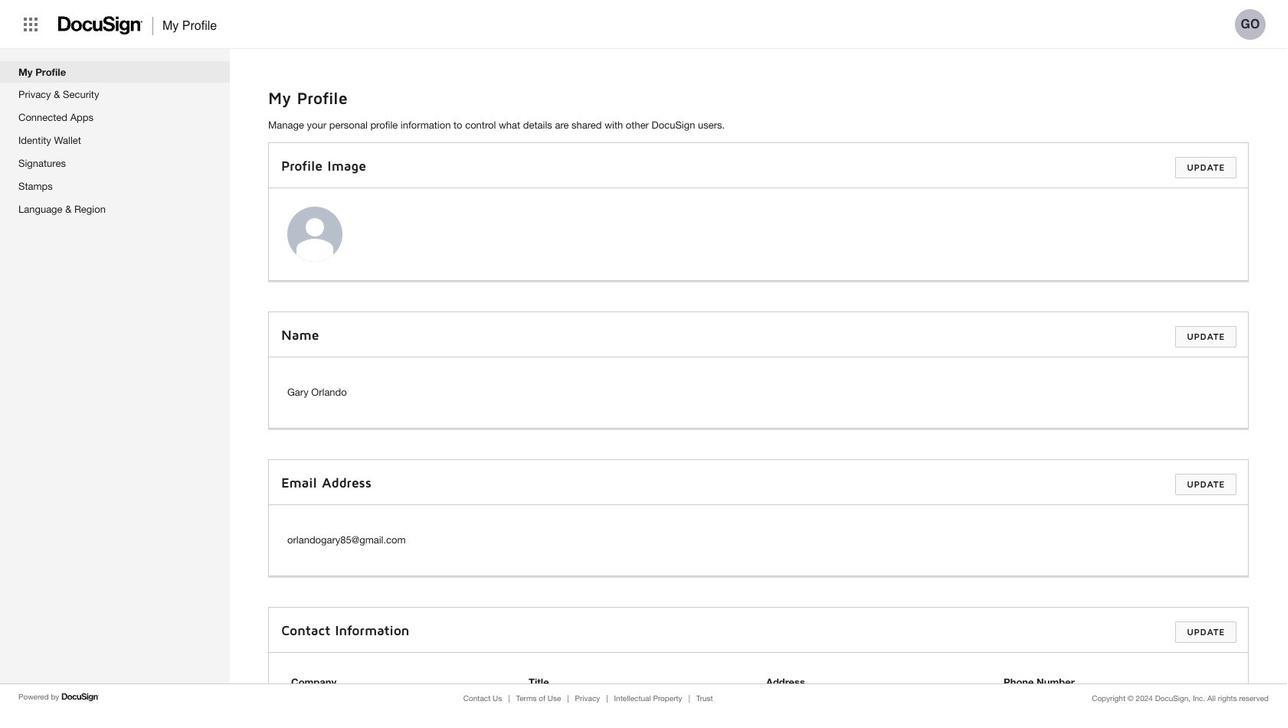Task type: describe. For each thing, give the bounding box(es) containing it.
0 vertical spatial docusign image
[[58, 12, 143, 40]]

1 vertical spatial docusign image
[[62, 692, 100, 704]]



Task type: vqa. For each thing, say whether or not it's contained in the screenshot.
topmost DocuSign Image
yes



Task type: locate. For each thing, give the bounding box(es) containing it.
docusign image
[[58, 12, 143, 40], [62, 692, 100, 704]]

default profile image element
[[287, 207, 342, 262]]

default profile image image
[[287, 207, 342, 262]]



